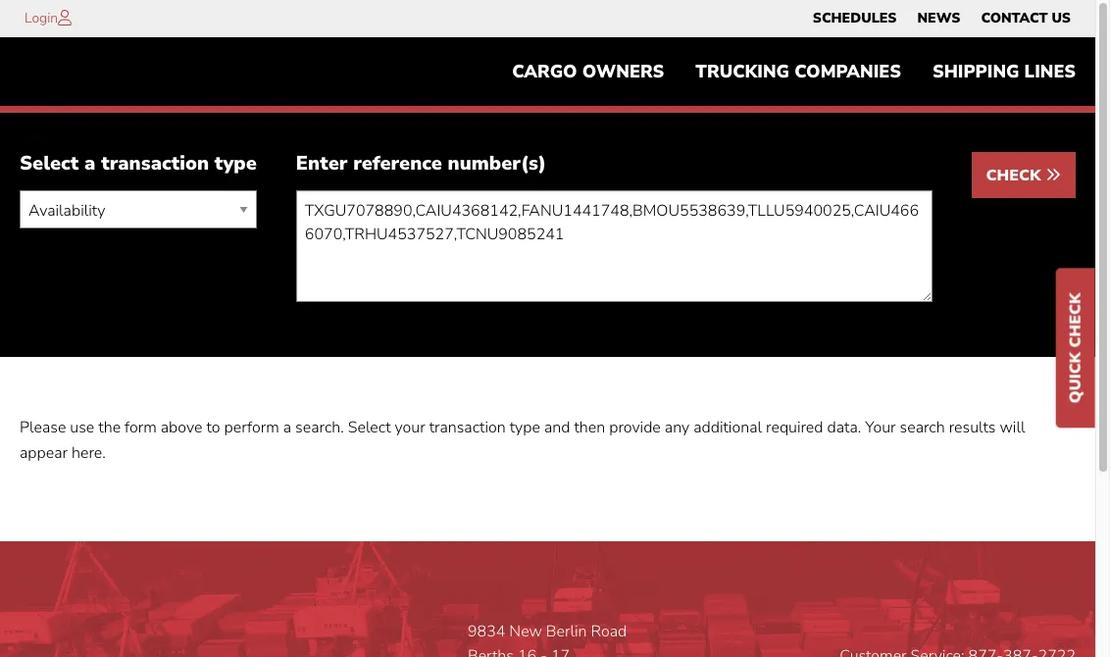 Task type: describe. For each thing, give the bounding box(es) containing it.
any
[[665, 417, 690, 439]]

quick
[[1065, 352, 1087, 404]]

schedules link
[[813, 5, 897, 32]]

menu bar containing schedules
[[803, 5, 1082, 32]]

check button
[[972, 152, 1076, 199]]

contact us link
[[981, 5, 1071, 32]]

0 horizontal spatial type
[[215, 150, 257, 177]]

new
[[509, 621, 542, 642]]

required
[[766, 417, 824, 439]]

login link
[[25, 9, 58, 27]]

9834
[[468, 621, 506, 642]]

lines
[[1025, 60, 1076, 84]]

trucking companies link
[[680, 52, 917, 92]]

and
[[544, 417, 570, 439]]

us
[[1052, 9, 1071, 27]]

select a transaction type
[[20, 150, 257, 177]]

additional
[[694, 417, 762, 439]]

1 vertical spatial check
[[1065, 293, 1087, 348]]

type inside 'please use the form above to perform a search. select your transaction type and then provide any additional required data. your search results will appear here.'
[[510, 417, 540, 439]]

news
[[918, 9, 961, 27]]

please
[[20, 417, 66, 439]]

check inside button
[[986, 165, 1046, 187]]

schedules
[[813, 9, 897, 27]]

number(s)
[[448, 150, 547, 177]]

menu bar containing cargo owners
[[497, 52, 1092, 92]]

search
[[900, 417, 945, 439]]

cargo owners
[[512, 60, 664, 84]]

login
[[25, 9, 58, 27]]

companies
[[795, 60, 901, 84]]

form
[[125, 417, 157, 439]]

perform
[[224, 417, 279, 439]]

will
[[1000, 417, 1026, 439]]

road
[[591, 621, 627, 642]]

appear
[[20, 442, 68, 464]]

contact us
[[981, 9, 1071, 27]]

your
[[395, 417, 425, 439]]

Enter reference number(s) text field
[[296, 191, 933, 303]]

trucking companies
[[696, 60, 901, 84]]

berlin
[[546, 621, 587, 642]]



Task type: vqa. For each thing, say whether or not it's contained in the screenshot.
footer at the bottom of the page
no



Task type: locate. For each thing, give the bounding box(es) containing it.
1 horizontal spatial check
[[1065, 293, 1087, 348]]

please use the form above to perform a search. select your transaction type and then provide any additional required data. your search results will appear here.
[[20, 417, 1026, 464]]

menu bar down schedules link at the right top
[[497, 52, 1092, 92]]

a
[[84, 150, 96, 177], [283, 417, 291, 439]]

quick check link
[[1057, 268, 1096, 428]]

shipping lines
[[933, 60, 1076, 84]]

0 vertical spatial a
[[84, 150, 96, 177]]

shipping lines link
[[917, 52, 1092, 92]]

shipping
[[933, 60, 1020, 84]]

to
[[206, 417, 220, 439]]

type left enter
[[215, 150, 257, 177]]

enter reference number(s)
[[296, 150, 547, 177]]

cargo
[[512, 60, 577, 84]]

data.
[[827, 417, 862, 439]]

use
[[70, 417, 94, 439]]

transaction
[[101, 150, 209, 177], [429, 417, 506, 439]]

0 vertical spatial select
[[20, 150, 79, 177]]

1 horizontal spatial type
[[510, 417, 540, 439]]

1 horizontal spatial transaction
[[429, 417, 506, 439]]

0 horizontal spatial a
[[84, 150, 96, 177]]

contact
[[981, 9, 1048, 27]]

0 vertical spatial check
[[986, 165, 1046, 187]]

news link
[[918, 5, 961, 32]]

1 vertical spatial type
[[510, 417, 540, 439]]

menu bar
[[803, 5, 1082, 32], [497, 52, 1092, 92]]

select
[[20, 150, 79, 177], [348, 417, 391, 439]]

1 vertical spatial select
[[348, 417, 391, 439]]

9834 new berlin road footer
[[0, 541, 1096, 657]]

type left and
[[510, 417, 540, 439]]

search.
[[295, 417, 344, 439]]

transaction inside 'please use the form above to perform a search. select your transaction type and then provide any additional required data. your search results will appear here.'
[[429, 417, 506, 439]]

then
[[574, 417, 605, 439]]

1 horizontal spatial a
[[283, 417, 291, 439]]

user image
[[58, 10, 72, 26]]

reference
[[353, 150, 442, 177]]

select inside 'please use the form above to perform a search. select your transaction type and then provide any additional required data. your search results will appear here.'
[[348, 417, 391, 439]]

1 vertical spatial a
[[283, 417, 291, 439]]

check
[[986, 165, 1046, 187], [1065, 293, 1087, 348]]

your
[[866, 417, 896, 439]]

1 vertical spatial transaction
[[429, 417, 506, 439]]

trucking
[[696, 60, 790, 84]]

owners
[[583, 60, 664, 84]]

results
[[949, 417, 996, 439]]

enter
[[296, 150, 348, 177]]

angle double right image
[[1046, 167, 1061, 183]]

0 vertical spatial type
[[215, 150, 257, 177]]

type
[[215, 150, 257, 177], [510, 417, 540, 439]]

1 vertical spatial menu bar
[[497, 52, 1092, 92]]

the
[[98, 417, 121, 439]]

here.
[[72, 442, 106, 464]]

0 horizontal spatial transaction
[[101, 150, 209, 177]]

1 horizontal spatial select
[[348, 417, 391, 439]]

provide
[[609, 417, 661, 439]]

0 vertical spatial transaction
[[101, 150, 209, 177]]

menu bar up shipping
[[803, 5, 1082, 32]]

0 horizontal spatial check
[[986, 165, 1046, 187]]

cargo owners link
[[497, 52, 680, 92]]

0 vertical spatial menu bar
[[803, 5, 1082, 32]]

above
[[161, 417, 203, 439]]

a inside 'please use the form above to perform a search. select your transaction type and then provide any additional required data. your search results will appear here.'
[[283, 417, 291, 439]]

quick check
[[1065, 293, 1087, 404]]

0 horizontal spatial select
[[20, 150, 79, 177]]

9834 new berlin road
[[468, 621, 627, 642]]



